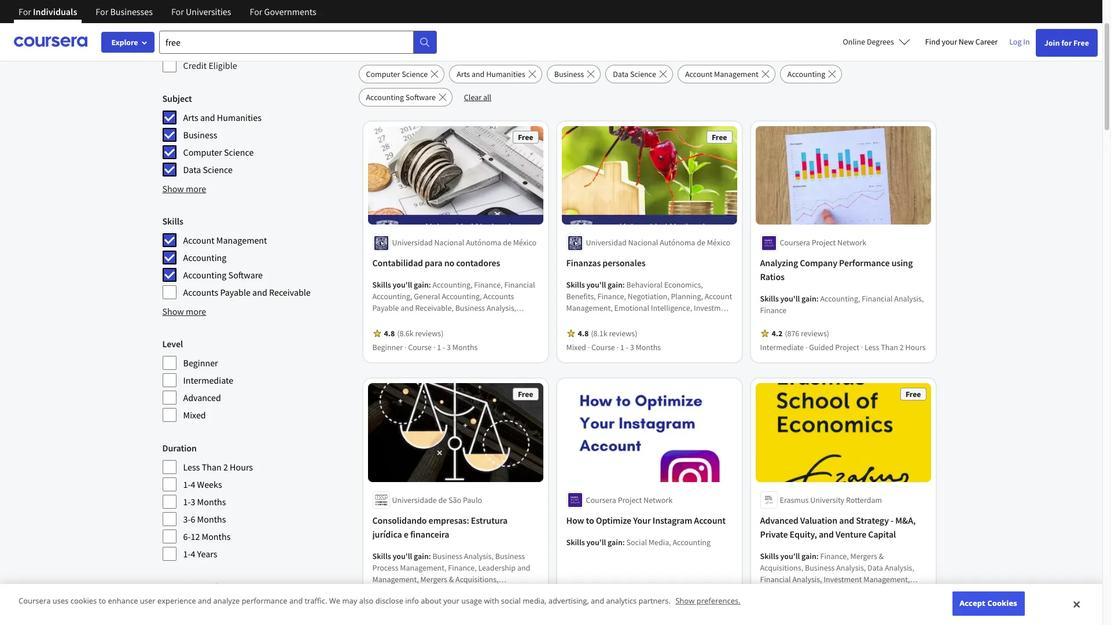 Task type: locate. For each thing, give the bounding box(es) containing it.
0 horizontal spatial computer
[[183, 146, 222, 158]]

& inside finance, mergers & acquisitions, business analysis, data analysis, financial analysis, investment management, accounting, marketing, strategy, strategy and operations, game theory
[[879, 551, 884, 561]]

2 vertical spatial 1-
[[183, 548, 191, 560]]

for for businesses
[[96, 6, 108, 17]]

(167
[[591, 597, 606, 608]]

1- left weeks
[[183, 479, 191, 490]]

using
[[892, 257, 913, 269]]

2 méxico from the left
[[707, 238, 731, 248]]

0 vertical spatial computer
[[366, 69, 400, 79]]

reviews) for company
[[801, 329, 830, 339]]

1- down 6-
[[183, 548, 191, 560]]

in
[[1024, 36, 1030, 47]]

1 horizontal spatial than
[[881, 342, 898, 353]]

beginner inside level group
[[183, 357, 218, 369]]

(8.6k
[[397, 329, 414, 339]]

mergers down venture
[[851, 551, 878, 561]]

universidad up contabilidad at the top left of page
[[392, 238, 433, 248]]

1 horizontal spatial autónoma
[[660, 238, 696, 248]]

0 horizontal spatial autónoma
[[466, 238, 502, 248]]

autónoma for contabilidad para no contadores
[[466, 238, 502, 248]]

no
[[444, 257, 455, 269]]

traffic.
[[305, 596, 327, 606]]

1 vertical spatial coursera project network
[[586, 495, 673, 505]]

strategy, inside behavioral economics, benefits, finance, negotiation, planning, account management, emotional intelligence, investment management, strategy, strategy and operations
[[615, 315, 644, 325]]

show more
[[162, 183, 206, 195], [162, 306, 206, 317]]

acquisitions, down private
[[760, 563, 804, 573]]

operations, left game
[[760, 597, 800, 608]]

management
[[714, 69, 759, 79], [216, 234, 267, 246], [435, 326, 480, 337]]

1 operations, from the left
[[373, 597, 412, 608]]

network for performance
[[838, 238, 867, 248]]

arts and humanities button
[[449, 65, 542, 83]]

1 horizontal spatial acquisitions,
[[760, 563, 804, 573]]

data inside data science button
[[613, 69, 629, 79]]

0 horizontal spatial acquisitions,
[[456, 574, 499, 585]]

finance, down the contadores on the left
[[474, 280, 503, 290]]

more for accounts
[[186, 306, 206, 317]]

0 horizontal spatial 2
[[223, 461, 228, 473]]

0 horizontal spatial beginner
[[183, 357, 218, 369]]

0 horizontal spatial network
[[644, 495, 673, 505]]

network
[[838, 238, 867, 248], [644, 495, 673, 505]]

your
[[942, 36, 958, 47], [444, 596, 460, 606]]

0 horizontal spatial planning,
[[373, 326, 405, 337]]

to right the how
[[586, 515, 594, 526]]

erasmus university rotterdam
[[780, 495, 882, 505]]

1 horizontal spatial planning,
[[671, 291, 703, 302]]

how to optimize your instagram account
[[566, 515, 726, 526]]

acquisitions, inside business analysis, business process management, finance, leadership and management, mergers & acquisitions, regulations and compliance, strategy and operations, entrepreneurial finance, negotiation, reinforcement learning, accounting
[[456, 574, 499, 585]]

finance, inside finance, mergers & acquisitions, business analysis, data analysis, financial analysis, investment management, accounting, marketing, strategy, strategy and operations, game theory
[[821, 551, 849, 561]]

1 horizontal spatial guided
[[810, 342, 834, 353]]

4 for from the left
[[250, 6, 262, 17]]

computer science inside 'subject' group
[[183, 146, 254, 158]]

find your new career
[[926, 36, 998, 47]]

acquisitions, up usage
[[456, 574, 499, 585]]

software up accounts payable and receivable
[[228, 269, 263, 281]]

1 more from the top
[[186, 183, 206, 195]]

you'll up 'benefits,'
[[587, 280, 606, 290]]

0 vertical spatial show more
[[162, 183, 206, 195]]

universidad for contabilidad
[[392, 238, 433, 248]]

computer inside 'subject' group
[[183, 146, 222, 158]]

1 vertical spatial hours
[[230, 461, 253, 473]]

1 horizontal spatial investment
[[824, 574, 862, 585]]

analyzing company performance using ratios
[[760, 257, 913, 283]]

management, inside finance, mergers & acquisitions, business analysis, data analysis, financial analysis, investment management, accounting, marketing, strategy, strategy and operations, game theory
[[864, 574, 910, 585]]

skills you'll gain :
[[373, 280, 433, 290], [566, 280, 627, 290], [760, 294, 821, 304], [373, 551, 433, 561], [760, 551, 821, 561]]

for left businesses on the top of page
[[96, 6, 108, 17]]

1 vertical spatial less
[[183, 461, 200, 473]]

1 horizontal spatial to
[[586, 515, 594, 526]]

intermediate for intermediate · guided project · less than 2 hours
[[760, 342, 804, 353]]

and inside finance, mergers & acquisitions, business analysis, data analysis, financial analysis, investment management, accounting, marketing, strategy, strategy and operations, game theory
[[900, 586, 914, 596]]

investment up operations
[[694, 303, 732, 313]]

negotiation, down 4.6
[[373, 609, 414, 619]]

arts up clear
[[457, 69, 470, 79]]

operations, for advanced valuation and strategy - m&a, private equity, and venture capital
[[760, 597, 800, 608]]

advanced for advanced
[[183, 392, 221, 404]]

payable up (8.6k at the left
[[373, 303, 399, 313]]

advanced inside advanced valuation and strategy - m&a, private equity, and venture capital
[[760, 515, 799, 526]]

show more for data science
[[162, 183, 206, 195]]

arts
[[457, 69, 470, 79], [183, 112, 198, 123]]

de up economics,
[[697, 238, 706, 248]]

financial inside accounting, financial analysis, finance
[[862, 294, 893, 304]]

2 horizontal spatial -
[[891, 515, 894, 526]]

gain for consolidando empresas: estrutura jurídica e financeira
[[414, 551, 429, 561]]

1 autónoma from the left
[[466, 238, 502, 248]]

0 horizontal spatial than
[[202, 461, 222, 473]]

: left social on the bottom right of the page
[[623, 537, 625, 548]]

theory
[[823, 597, 847, 608]]

2 vertical spatial project
[[618, 495, 642, 505]]

1 down 4.8 (8.6k reviews)
[[437, 342, 441, 353]]

management inside skills group
[[216, 234, 267, 246]]

reviews) for personales
[[609, 329, 638, 339]]

operations, inside business analysis, business process management, finance, leadership and management, mergers & acquisitions, regulations and compliance, strategy and operations, entrepreneurial finance, negotiation, reinforcement learning, accounting
[[373, 597, 412, 608]]

free for consolidando empresas: estrutura jurídica e financeira
[[518, 389, 533, 400]]

1 horizontal spatial 2
[[900, 342, 904, 353]]

2 nacional from the left
[[628, 238, 658, 248]]

regulations
[[373, 586, 412, 596]]

skills for finanzas personales
[[566, 280, 585, 290]]

1 horizontal spatial accounting software
[[366, 92, 436, 102]]

autónoma
[[466, 238, 502, 248], [660, 238, 696, 248]]

banner navigation
[[9, 0, 326, 32]]

less inside duration 'group'
[[183, 461, 200, 473]]

0 vertical spatial planning,
[[671, 291, 703, 302]]

0 vertical spatial &
[[879, 551, 884, 561]]

0 horizontal spatial accounts
[[183, 287, 218, 298]]

4.4
[[578, 597, 589, 608]]

free for contabilidad para no contadores
[[518, 132, 533, 142]]

0 horizontal spatial accounting software
[[183, 269, 263, 281]]

you'll for analyzing company performance using ratios
[[781, 294, 800, 304]]

méxico
[[513, 238, 537, 248], [707, 238, 731, 248]]

planning, inside behavioral economics, benefits, finance, negotiation, planning, account management, emotional intelligence, investment management, strategy, strategy and operations
[[671, 291, 703, 302]]

: left behavioral
[[623, 280, 625, 290]]

estrutura
[[471, 515, 508, 526]]

show more button for accounts
[[162, 305, 206, 318]]

12
[[191, 531, 200, 542]]

negotiation, down behavioral
[[628, 291, 670, 302]]

coursera project network up company
[[780, 238, 867, 248]]

gain for analyzing company performance using ratios
[[802, 294, 817, 304]]

free for advanced valuation and strategy - m&a, private equity, and venture capital
[[906, 389, 921, 400]]

gain down financeira
[[414, 551, 429, 561]]

0 horizontal spatial 1
[[437, 342, 441, 353]]

universidad for finanzas
[[586, 238, 627, 248]]

0 horizontal spatial account management
[[183, 234, 267, 246]]

0 horizontal spatial coursera
[[19, 596, 51, 606]]

show
[[162, 183, 184, 195], [162, 306, 184, 317], [676, 596, 695, 606]]

1 universidad from the left
[[392, 238, 433, 248]]

investment inside finance, mergers & acquisitions, business analysis, data analysis, financial analysis, investment management, accounting, marketing, strategy, strategy and operations, game theory
[[824, 574, 862, 585]]

3 1- from the top
[[183, 548, 191, 560]]

guided inside "learning product" group
[[183, 600, 211, 612]]

coursera up optimize
[[586, 495, 616, 505]]

0 vertical spatial coursera project network
[[780, 238, 867, 248]]

explore
[[111, 37, 138, 47]]

management, down capital
[[864, 574, 910, 585]]

business inside finance, mergers & acquisitions, business analysis, data analysis, financial analysis, investment management, accounting, marketing, strategy, strategy and operations, game theory
[[805, 563, 835, 573]]

0 horizontal spatial computer science
[[183, 146, 254, 158]]

0 vertical spatial mixed
[[566, 342, 586, 353]]

account
[[685, 69, 713, 79], [183, 234, 215, 246], [705, 291, 732, 302], [406, 326, 434, 337], [694, 515, 726, 526]]

4 · from the left
[[617, 342, 619, 353]]

2 course from the left
[[592, 342, 615, 353]]

1 vertical spatial humanities
[[217, 112, 262, 123]]

intermediate for intermediate
[[183, 375, 233, 386]]

mergers up compliance,
[[421, 574, 447, 585]]

: down financeira
[[429, 551, 431, 561]]

more for data
[[186, 183, 206, 195]]

2 for from the left
[[96, 6, 108, 17]]

1 universidad nacional autónoma de méxico from the left
[[392, 238, 537, 248]]

0 horizontal spatial software
[[228, 269, 263, 281]]

: for contabilidad para no contadores
[[429, 280, 431, 290]]

0 horizontal spatial investment
[[694, 303, 732, 313]]

arts and humanities up all
[[457, 69, 525, 79]]

0 horizontal spatial 3
[[191, 496, 195, 508]]

strategy, up theory
[[839, 586, 869, 596]]

you'll up process
[[393, 551, 412, 561]]

0 vertical spatial arts and humanities
[[457, 69, 525, 79]]

months for 3-6 months
[[197, 514, 226, 525]]

show more for accounts payable and receivable
[[162, 306, 206, 317]]

1 for from the left
[[19, 6, 31, 17]]

computer science inside button
[[366, 69, 428, 79]]

financial
[[504, 280, 535, 290], [862, 294, 893, 304], [373, 315, 403, 325], [760, 574, 791, 585]]

mixed for mixed · course · 1 - 3 months
[[566, 342, 586, 353]]

with
[[484, 596, 499, 606]]

autónoma up finanzas personales 'link'
[[660, 238, 696, 248]]

negotiation, inside behavioral economics, benefits, finance, negotiation, planning, account management, emotional intelligence, investment management, strategy, strategy and operations
[[628, 291, 670, 302]]

de left são
[[439, 495, 447, 505]]

analyze
[[213, 596, 240, 606]]

reviews) up beginner · course · 1 - 3 months
[[415, 329, 444, 339]]

intermediate inside level group
[[183, 375, 233, 386]]

1 horizontal spatial your
[[942, 36, 958, 47]]

results
[[387, 23, 433, 44]]

1 nacional from the left
[[435, 238, 465, 248]]

months up "6-12 months"
[[197, 514, 226, 525]]

show more button
[[162, 182, 206, 196], [162, 305, 206, 318]]

new
[[959, 36, 974, 47]]

join for free
[[1045, 38, 1090, 48]]

0 vertical spatial coursera
[[780, 238, 810, 248]]

business inside button
[[554, 69, 584, 79]]

reviews) right (876
[[801, 329, 830, 339]]

2
[[900, 342, 904, 353], [223, 461, 228, 473]]

coursera
[[780, 238, 810, 248], [586, 495, 616, 505], [19, 596, 51, 606]]

- for para
[[443, 342, 445, 353]]

accounting, down contabilidad para no contadores link on the left top of page
[[433, 280, 473, 290]]

online degrees button
[[834, 29, 920, 54]]

strategy up learning, on the bottom
[[473, 586, 501, 596]]

uses
[[53, 596, 69, 606]]

1 horizontal spatial advanced
[[760, 515, 799, 526]]

for for governments
[[250, 6, 262, 17]]

2 universidad nacional autónoma de méxico from the left
[[586, 238, 731, 248]]

learning,
[[467, 609, 499, 619]]

subject group
[[162, 91, 352, 177]]

1 horizontal spatial operations,
[[760, 597, 800, 608]]

2 1- from the top
[[183, 496, 191, 508]]

1 horizontal spatial payable
[[373, 303, 399, 313]]

:
[[429, 280, 431, 290], [623, 280, 625, 290], [817, 294, 819, 304], [623, 537, 625, 548], [429, 551, 431, 561], [817, 551, 819, 561]]

computer science button
[[359, 65, 445, 83]]

about
[[421, 596, 442, 606]]

0 horizontal spatial hours
[[230, 461, 253, 473]]

enhance
[[108, 596, 138, 606]]

1 4.8 from the left
[[384, 329, 395, 339]]

strategy inside behavioral economics, benefits, finance, negotiation, planning, account management, emotional intelligence, investment management, strategy, strategy and operations
[[646, 315, 674, 325]]

advanced inside level group
[[183, 392, 221, 404]]

less up 1-4 weeks
[[183, 461, 200, 473]]

- left m&a,
[[891, 515, 894, 526]]

0 vertical spatial arts
[[457, 69, 470, 79]]

0 vertical spatial project
[[812, 238, 836, 248]]

0 horizontal spatial mergers
[[421, 574, 447, 585]]

skills for advanced valuation and strategy - m&a, private equity, and venture capital
[[760, 551, 779, 561]]

valuation
[[800, 515, 838, 526]]

0 vertical spatial show more button
[[162, 182, 206, 196]]

1 vertical spatial mixed
[[183, 409, 206, 421]]

0 horizontal spatial course
[[408, 342, 432, 353]]

2 1 from the left
[[620, 342, 625, 353]]

subject
[[162, 93, 192, 104]]

3-
[[183, 514, 191, 525]]

2 4.8 from the left
[[578, 329, 589, 339]]

management inside button
[[714, 69, 759, 79]]

beginner for beginner · course · 1 - 3 months
[[373, 342, 403, 353]]

you'll for advanced valuation and strategy - m&a, private equity, and venture capital
[[781, 551, 800, 561]]

filter by
[[162, 24, 203, 38]]

3
[[447, 342, 451, 353], [630, 342, 634, 353], [191, 496, 195, 508]]

accounting, inside finance, mergers & acquisitions, business analysis, data analysis, financial analysis, investment management, accounting, marketing, strategy, strategy and operations, game theory
[[760, 586, 800, 596]]

preferences.
[[697, 596, 741, 606]]

accounting, down contabilidad at the top left of page
[[373, 291, 413, 302]]

0 horizontal spatial guided
[[183, 600, 211, 612]]

account inside behavioral economics, benefits, finance, negotiation, planning, account management, emotional intelligence, investment management, strategy, strategy and operations
[[705, 291, 732, 302]]

1 horizontal spatial 4.8
[[578, 329, 589, 339]]

0 vertical spatial investment
[[694, 303, 732, 313]]

universidade
[[392, 495, 437, 505]]

- for personales
[[626, 342, 629, 353]]

1 vertical spatial payable
[[373, 303, 399, 313]]

show for data
[[162, 183, 184, 195]]

0 vertical spatial more
[[186, 183, 206, 195]]

and inside accounting, finance, financial accounting, general accounting, accounts payable and receivable, business analysis, financial analysis, operational analysis, planning, account management
[[401, 303, 414, 313]]

duration
[[162, 442, 197, 454]]

reviews) right (167
[[607, 597, 636, 608]]

investment inside behavioral economics, benefits, finance, negotiation, planning, account management, emotional intelligence, investment management, strategy, strategy and operations
[[694, 303, 732, 313]]

1 down 4.8 (8.1k reviews) at the bottom of page
[[620, 342, 625, 353]]

& down capital
[[879, 551, 884, 561]]

None search field
[[159, 30, 437, 54]]

2 horizontal spatial data
[[868, 563, 883, 573]]

skills you'll gain : social media, accounting
[[566, 537, 711, 548]]

1 horizontal spatial universidad
[[586, 238, 627, 248]]

strategy down capital
[[871, 586, 899, 596]]

skills you'll gain : up 'benefits,'
[[566, 280, 627, 290]]

1 horizontal spatial méxico
[[707, 238, 731, 248]]

0 vertical spatial accounting software
[[366, 92, 436, 102]]

to right cookies
[[99, 596, 106, 606]]

project down accounting, financial analysis, finance
[[836, 342, 860, 353]]

1 horizontal spatial network
[[838, 238, 867, 248]]

2 operations, from the left
[[760, 597, 800, 608]]

you'll for contabilidad para no contadores
[[393, 280, 412, 290]]

accounts inside skills group
[[183, 287, 218, 298]]

mixed for mixed
[[183, 409, 206, 421]]

operations
[[690, 315, 728, 325]]

3 for para
[[447, 342, 451, 353]]

months up years
[[202, 531, 231, 542]]

4.8 for contabilidad
[[384, 329, 395, 339]]

mixed inside level group
[[183, 409, 206, 421]]

0 vertical spatial negotiation,
[[628, 291, 670, 302]]

1 vertical spatial advanced
[[760, 515, 799, 526]]

2 show more button from the top
[[162, 305, 206, 318]]

filter
[[162, 24, 188, 38]]

mergers inside business analysis, business process management, finance, leadership and management, mergers & acquisitions, regulations and compliance, strategy and operations, entrepreneurial finance, negotiation, reinforcement learning, accounting
[[421, 574, 447, 585]]

coursera project network up the your
[[586, 495, 673, 505]]

5 · from the left
[[806, 342, 808, 353]]

1 vertical spatial accounting software
[[183, 269, 263, 281]]

analysis, inside business analysis, business process management, finance, leadership and management, mergers & acquisitions, regulations and compliance, strategy and operations, entrepreneurial finance, negotiation, reinforcement learning, accounting
[[464, 551, 494, 561]]

analysis, down the contadores on the left
[[487, 303, 516, 313]]

social
[[627, 537, 647, 548]]

investment
[[694, 303, 732, 313], [824, 574, 862, 585]]

m&a,
[[896, 515, 916, 526]]

gain down equity,
[[802, 551, 817, 561]]

4.8 left (8.6k at the left
[[384, 329, 395, 339]]

accounting inside button
[[788, 69, 826, 79]]

1 horizontal spatial humanities
[[486, 69, 525, 79]]

0 horizontal spatial data science
[[183, 164, 233, 175]]

receivable
[[269, 287, 311, 298]]

your up reinforcement
[[444, 596, 460, 606]]

account inside button
[[685, 69, 713, 79]]

contabilidad para no contadores link
[[373, 256, 539, 270]]

de up contabilidad para no contadores link on the left top of page
[[503, 238, 512, 248]]

finance, up compliance,
[[448, 563, 477, 573]]

What do you want to learn? text field
[[159, 30, 414, 54]]

strategy up capital
[[856, 515, 889, 526]]

account management inside button
[[685, 69, 759, 79]]

gain up 4.2 (876 reviews)
[[802, 294, 817, 304]]

0 horizontal spatial méxico
[[513, 238, 537, 248]]

1 horizontal spatial intermediate
[[760, 342, 804, 353]]

data science inside 'subject' group
[[183, 164, 233, 175]]

planning, up beginner · course · 1 - 3 months
[[373, 326, 405, 337]]

reviews)
[[415, 329, 444, 339], [609, 329, 638, 339], [801, 329, 830, 339], [413, 597, 442, 608], [607, 597, 636, 608]]

autónoma up the contadores on the left
[[466, 238, 502, 248]]

1 vertical spatial acquisitions,
[[456, 574, 499, 585]]

0 horizontal spatial nacional
[[435, 238, 465, 248]]

autónoma for finanzas personales
[[660, 238, 696, 248]]

1 4 from the top
[[191, 479, 195, 490]]

accept
[[960, 598, 986, 609]]

coursera project network
[[780, 238, 867, 248], [586, 495, 673, 505]]

0 vertical spatial show
[[162, 183, 184, 195]]

media,
[[649, 537, 671, 548]]

experience
[[157, 596, 196, 606]]

197
[[359, 23, 383, 44]]

1 show more button from the top
[[162, 182, 206, 196]]

nacional up "no"
[[435, 238, 465, 248]]

humanities inside button
[[486, 69, 525, 79]]

finance, down venture
[[821, 551, 849, 561]]

skills
[[162, 215, 183, 227], [373, 280, 391, 290], [566, 280, 585, 290], [760, 294, 779, 304], [566, 537, 585, 548], [373, 551, 391, 561], [760, 551, 779, 561]]

less down accounting, financial analysis, finance
[[865, 342, 880, 353]]

strategy inside finance, mergers & acquisitions, business analysis, data analysis, financial analysis, investment management, accounting, marketing, strategy, strategy and operations, game theory
[[871, 586, 899, 596]]

0 horizontal spatial arts and humanities
[[183, 112, 262, 123]]

4.8 left (8.1k
[[578, 329, 589, 339]]

- down 4.8 (8.1k reviews) at the bottom of page
[[626, 342, 629, 353]]

1 horizontal spatial beginner
[[373, 342, 403, 353]]

coursera image
[[14, 33, 87, 51]]

for
[[437, 23, 456, 44], [1062, 38, 1072, 48]]

: up general
[[429, 280, 431, 290]]

universidad nacional autónoma de méxico for para
[[392, 238, 537, 248]]

acquisitions,
[[760, 563, 804, 573], [456, 574, 499, 585]]

& inside business analysis, business process management, finance, leadership and management, mergers & acquisitions, regulations and compliance, strategy and operations, entrepreneurial finance, negotiation, reinforcement learning, accounting
[[449, 574, 454, 585]]

universidad up the finanzas personales
[[586, 238, 627, 248]]

1 vertical spatial more
[[186, 306, 206, 317]]

2 autónoma from the left
[[660, 238, 696, 248]]

(422
[[397, 597, 412, 608]]

course
[[408, 342, 432, 353], [592, 342, 615, 353]]

operations, inside finance, mergers & acquisitions, business analysis, data analysis, financial analysis, investment management, accounting, marketing, strategy, strategy and operations, game theory
[[760, 597, 800, 608]]

0 horizontal spatial 4.8
[[384, 329, 395, 339]]

2 4 from the top
[[191, 548, 195, 560]]

1
[[437, 342, 441, 353], [620, 342, 625, 353]]

skills for contabilidad para no contadores
[[373, 280, 391, 290]]

computer
[[366, 69, 400, 79], [183, 146, 222, 158]]

arts and humanities inside 'subject' group
[[183, 112, 262, 123]]

skills you'll gain : up process
[[373, 551, 433, 561]]

0 horizontal spatial humanities
[[217, 112, 262, 123]]

career
[[976, 36, 998, 47]]

for left governments
[[250, 6, 262, 17]]

for right the join
[[1062, 38, 1072, 48]]

arts and humanities down subject
[[183, 112, 262, 123]]

1 vertical spatial to
[[99, 596, 106, 606]]

de for finanzas personales
[[697, 238, 706, 248]]

2 universidad from the left
[[586, 238, 627, 248]]

0 horizontal spatial data
[[183, 164, 201, 175]]

0 vertical spatial 1-
[[183, 479, 191, 490]]

1 horizontal spatial arts and humanities
[[457, 69, 525, 79]]

1 vertical spatial guided
[[183, 600, 211, 612]]

analysis, down using
[[895, 294, 924, 304]]

empresas:
[[429, 515, 469, 526]]

: for finanzas personales
[[623, 280, 625, 290]]

contabilidad para no contadores
[[373, 257, 500, 269]]

software
[[406, 92, 436, 102], [228, 269, 263, 281]]

strategy, down emotional
[[615, 315, 644, 325]]

skills for consolidando empresas: estrutura jurídica e financeira
[[373, 551, 391, 561]]

0 vertical spatial computer science
[[366, 69, 428, 79]]

nacional for para
[[435, 238, 465, 248]]

network up performance
[[838, 238, 867, 248]]

1 horizontal spatial data science
[[613, 69, 656, 79]]

data
[[613, 69, 629, 79], [183, 164, 201, 175], [868, 563, 883, 573]]

project up company
[[812, 238, 836, 248]]

0 vertical spatial than
[[881, 342, 898, 353]]

accounting software up accounts payable and receivable
[[183, 269, 263, 281]]

1 show more from the top
[[162, 183, 206, 195]]

level group
[[162, 337, 352, 423]]

1- up 3-
[[183, 496, 191, 508]]

financial inside finance, mergers & acquisitions, business analysis, data analysis, financial analysis, investment management, accounting, marketing, strategy, strategy and operations, game theory
[[760, 574, 791, 585]]

0 horizontal spatial coursera project network
[[586, 495, 673, 505]]

course for contabilidad
[[408, 342, 432, 353]]

negotiation, inside business analysis, business process management, finance, leadership and management, mergers & acquisitions, regulations and compliance, strategy and operations, entrepreneurial finance, negotiation, reinforcement learning, accounting
[[373, 609, 414, 619]]

1- for 1-4 weeks
[[183, 479, 191, 490]]

1- for 1-4 years
[[183, 548, 191, 560]]

- down operational
[[443, 342, 445, 353]]

skills you'll gain : down equity,
[[760, 551, 821, 561]]

-
[[443, 342, 445, 353], [626, 342, 629, 353], [891, 515, 894, 526]]

months down weeks
[[197, 496, 226, 508]]

2 horizontal spatial management
[[714, 69, 759, 79]]

0 vertical spatial payable
[[220, 287, 251, 298]]

0 horizontal spatial advanced
[[183, 392, 221, 404]]

1 horizontal spatial 1
[[620, 342, 625, 353]]

finanzas personales link
[[566, 256, 733, 270]]

4 for weeks
[[191, 479, 195, 490]]

coursera project network for optimize
[[586, 495, 673, 505]]

2 vertical spatial management
[[435, 326, 480, 337]]

you'll up "finance"
[[781, 294, 800, 304]]

planning, down economics,
[[671, 291, 703, 302]]

2 show more from the top
[[162, 306, 206, 317]]

media,
[[523, 596, 547, 606]]

course down (8.1k
[[592, 342, 615, 353]]

universidad nacional autónoma de méxico up contabilidad para no contadores link on the left top of page
[[392, 238, 537, 248]]

1 vertical spatial network
[[644, 495, 673, 505]]

humanities inside 'subject' group
[[217, 112, 262, 123]]

mixed down 4.8 (8.1k reviews) at the bottom of page
[[566, 342, 586, 353]]

2 horizontal spatial de
[[697, 238, 706, 248]]

strategy, inside finance, mergers & acquisitions, business analysis, data analysis, financial analysis, investment management, accounting, marketing, strategy, strategy and operations, game theory
[[839, 586, 869, 596]]

your inside find your new career link
[[942, 36, 958, 47]]

operations, down regulations
[[373, 597, 412, 608]]

3 inside duration 'group'
[[191, 496, 195, 508]]

skills you'll gain : down contabilidad at the top left of page
[[373, 280, 433, 290]]

4.8 (8.6k reviews)
[[384, 329, 444, 339]]

1 course from the left
[[408, 342, 432, 353]]

usage
[[462, 596, 482, 606]]

de for contabilidad para no contadores
[[503, 238, 512, 248]]

network up how to optimize your instagram account link
[[644, 495, 673, 505]]

1 1 from the left
[[437, 342, 441, 353]]

management, down 'benefits,'
[[566, 303, 613, 313]]

1 méxico from the left
[[513, 238, 537, 248]]

3 · from the left
[[588, 342, 590, 353]]

0 vertical spatial beginner
[[373, 342, 403, 353]]

skills you'll gain : for finanzas
[[566, 280, 627, 290]]

3 for from the left
[[171, 6, 184, 17]]

planning,
[[671, 291, 703, 302], [373, 326, 405, 337]]

2 more from the top
[[186, 306, 206, 317]]

finance, mergers & acquisitions, business analysis, data analysis, financial analysis, investment management, accounting, marketing, strategy, strategy and operations, game theory
[[760, 551, 915, 608]]

project for how to optimize your instagram account
[[618, 495, 642, 505]]

1 horizontal spatial less
[[865, 342, 880, 353]]

your right find
[[942, 36, 958, 47]]

skills you'll gain : up "finance"
[[760, 294, 821, 304]]

management inside accounting, finance, financial accounting, general accounting, accounts payable and receivable, business analysis, financial analysis, operational analysis, planning, account management
[[435, 326, 480, 337]]

1 for para
[[437, 342, 441, 353]]

1 1- from the top
[[183, 479, 191, 490]]

1 horizontal spatial mergers
[[851, 551, 878, 561]]



Task type: vqa. For each thing, say whether or not it's contained in the screenshot.
"4.8 (8.1K Reviews)"
yes



Task type: describe. For each thing, give the bounding box(es) containing it.
planning, inside accounting, finance, financial accounting, general accounting, accounts payable and receivable, business analysis, financial analysis, operational analysis, planning, account management
[[373, 326, 405, 337]]

gain left social on the bottom right of the page
[[608, 537, 623, 548]]

and inside skills group
[[252, 287, 267, 298]]

you'll down optimize
[[587, 537, 606, 548]]

months for 6-12 months
[[202, 531, 231, 542]]

4.8 (8.1k reviews)
[[578, 329, 638, 339]]

business analysis, business process management, finance, leadership and management, mergers & acquisitions, regulations and compliance, strategy and operations, entrepreneurial finance, negotiation, reinforcement learning, accounting
[[373, 551, 538, 619]]

months down operational
[[453, 342, 478, 353]]

also
[[359, 596, 374, 606]]

: for consolidando empresas: estrutura jurídica e financeira
[[429, 551, 431, 561]]

e
[[404, 528, 409, 540]]

4 for years
[[191, 548, 195, 560]]

venture
[[836, 528, 867, 540]]

2 vertical spatial coursera
[[19, 596, 51, 606]]

1-3 months
[[183, 496, 226, 508]]

1 vertical spatial your
[[444, 596, 460, 606]]

payable inside accounting, finance, financial accounting, general accounting, accounts payable and receivable, business analysis, financial analysis, operational analysis, planning, account management
[[373, 303, 399, 313]]

skills you'll gain : for contabilidad
[[373, 280, 433, 290]]

analysis, up 4.8 (8.6k reviews)
[[405, 315, 435, 325]]

economics,
[[665, 280, 703, 290]]

coursera uses cookies to enhance user experience and analyze performance and traffic. we may also disclose info about your usage with social media, advertising, and analytics partners. show preferences.
[[19, 596, 741, 606]]

months for 1-3 months
[[197, 496, 226, 508]]

analysis, right operational
[[478, 315, 508, 325]]

business inside accounting, finance, financial accounting, general accounting, accounts payable and receivable, business analysis, financial analysis, operational analysis, planning, account management
[[455, 303, 485, 313]]

0 vertical spatial less
[[865, 342, 880, 353]]

jurídica
[[373, 528, 402, 540]]

process
[[373, 563, 399, 573]]

marketing,
[[802, 586, 838, 596]]

online
[[843, 36, 866, 47]]

analysis, up "marketing,"
[[793, 574, 822, 585]]

join for free link
[[1036, 29, 1098, 57]]

learning product
[[162, 581, 230, 593]]

we
[[329, 596, 340, 606]]

accounting software button
[[359, 88, 453, 107]]

receivable,
[[415, 303, 454, 313]]

for universities
[[171, 6, 231, 17]]

2 inside duration 'group'
[[223, 461, 228, 473]]

may
[[342, 596, 357, 606]]

accounts inside accounting, finance, financial accounting, general accounting, accounts payable and receivable, business analysis, financial analysis, operational analysis, planning, account management
[[484, 291, 514, 302]]

payable inside skills group
[[220, 287, 251, 298]]

analytics
[[606, 596, 637, 606]]

individuals
[[33, 6, 77, 17]]

skills you'll gain : for advanced
[[760, 551, 821, 561]]

operations, for consolidando empresas: estrutura jurídica e financeira
[[373, 597, 412, 608]]

4.8 for finanzas
[[578, 329, 589, 339]]

investment for personales
[[694, 303, 732, 313]]

arts inside button
[[457, 69, 470, 79]]

hours inside duration 'group'
[[230, 461, 253, 473]]

gain for finanzas personales
[[608, 280, 623, 290]]

universities
[[186, 6, 231, 17]]

reviews) for para
[[415, 329, 444, 339]]

4.4 (167 reviews)
[[578, 597, 636, 608]]

company
[[800, 257, 838, 269]]

strategy inside business analysis, business process management, finance, leadership and management, mergers & acquisitions, regulations and compliance, strategy and operations, entrepreneurial finance, negotiation, reinforcement learning, accounting
[[473, 586, 501, 596]]

197 results for "free"
[[359, 23, 502, 44]]

months down emotional
[[636, 342, 661, 353]]

skills group
[[162, 214, 352, 300]]

you'll for consolidando empresas: estrutura jurídica e financeira
[[393, 551, 412, 561]]

free for finanzas personales
[[712, 132, 727, 142]]

duration group
[[162, 441, 352, 562]]

businesses
[[110, 6, 153, 17]]

project for analyzing company performance using ratios
[[812, 238, 836, 248]]

management, down financeira
[[400, 563, 447, 573]]

for governments
[[250, 6, 316, 17]]

nacional for personales
[[628, 238, 658, 248]]

finance, inside accounting, finance, financial accounting, general accounting, accounts payable and receivable, business analysis, financial analysis, operational analysis, planning, account management
[[474, 280, 503, 290]]

2 vertical spatial show
[[676, 596, 695, 606]]

consolidando empresas: estrutura jurídica e financeira
[[373, 515, 508, 540]]

you'll for finanzas personales
[[587, 280, 606, 290]]

accounts payable and receivable
[[183, 287, 311, 298]]

level
[[162, 338, 183, 350]]

accounting, financial analysis, finance
[[760, 294, 924, 316]]

finance, inside behavioral economics, benefits, finance, negotiation, planning, account management, emotional intelligence, investment management, strategy, strategy and operations
[[598, 291, 626, 302]]

finanzas personales
[[566, 257, 646, 269]]

0 vertical spatial 2
[[900, 342, 904, 353]]

management, up regulations
[[373, 574, 419, 585]]

méxico for finanzas personales
[[707, 238, 731, 248]]

coursera project network for performance
[[780, 238, 867, 248]]

find
[[926, 36, 941, 47]]

data science button
[[606, 65, 673, 83]]

: for advanced valuation and strategy - m&a, private equity, and venture capital
[[817, 551, 819, 561]]

financeira
[[410, 528, 450, 540]]

0 horizontal spatial to
[[99, 596, 106, 606]]

coursera for company
[[780, 238, 810, 248]]

(8.1k
[[591, 329, 608, 339]]

show more button for data
[[162, 182, 206, 196]]

4.6 (422 reviews)
[[384, 597, 442, 608]]

clear all button
[[457, 88, 499, 107]]

skills for analyzing company performance using ratios
[[760, 294, 779, 304]]

personales
[[603, 257, 646, 269]]

analysis, down venture
[[837, 563, 866, 573]]

and inside "arts and humanities" button
[[472, 69, 485, 79]]

1- for 1-3 months
[[183, 496, 191, 508]]

find your new career link
[[920, 35, 1004, 49]]

1 · from the left
[[405, 342, 407, 353]]

computer inside button
[[366, 69, 400, 79]]

accounting, finance, financial accounting, general accounting, accounts payable and receivable, business analysis, financial analysis, operational analysis, planning, account management
[[373, 280, 535, 337]]

analysis, down capital
[[885, 563, 915, 573]]

advertising,
[[549, 596, 589, 606]]

universidade de são paulo
[[392, 495, 482, 505]]

0 horizontal spatial for
[[437, 23, 456, 44]]

network for optimize
[[644, 495, 673, 505]]

data inside 'subject' group
[[183, 164, 201, 175]]

accounting inside business analysis, business process management, finance, leadership and management, mergers & acquisitions, regulations and compliance, strategy and operations, entrepreneurial finance, negotiation, reinforcement learning, accounting
[[501, 609, 538, 619]]

6-12 months
[[183, 531, 231, 542]]

accounting software inside skills group
[[183, 269, 263, 281]]

emotional
[[615, 303, 650, 313]]

beginner for beginner
[[183, 357, 218, 369]]

performance
[[242, 596, 287, 606]]

arts and humanities inside button
[[457, 69, 525, 79]]

2 · from the left
[[434, 342, 436, 353]]

investment for valuation
[[824, 574, 862, 585]]

how to optimize your instagram account link
[[566, 513, 733, 527]]

1 horizontal spatial for
[[1062, 38, 1072, 48]]

software inside button
[[406, 92, 436, 102]]

less than 2 hours
[[183, 461, 253, 473]]

3-6 months
[[183, 514, 226, 525]]

analysis, inside accounting, financial analysis, finance
[[895, 294, 924, 304]]

skills inside skills group
[[162, 215, 183, 227]]

gain for contabilidad para no contadores
[[414, 280, 429, 290]]

accounting software inside button
[[366, 92, 436, 102]]

account management button
[[678, 65, 776, 83]]

account management inside skills group
[[183, 234, 267, 246]]

data inside finance, mergers & acquisitions, business analysis, data analysis, financial analysis, investment management, accounting, marketing, strategy, strategy and operations, game theory
[[868, 563, 883, 573]]

(876
[[785, 329, 800, 339]]

management, up (8.1k
[[566, 315, 613, 325]]

business inside 'subject' group
[[183, 129, 217, 141]]

são
[[449, 495, 461, 505]]

finance, up learning, on the bottom
[[469, 597, 497, 608]]

skills you'll gain : for consolidando
[[373, 551, 433, 561]]

contadores
[[456, 257, 500, 269]]

arts inside 'subject' group
[[183, 112, 198, 123]]

for for individuals
[[19, 6, 31, 17]]

accounting inside button
[[366, 92, 404, 102]]

learning
[[162, 581, 197, 593]]

mixed · course · 1 - 3 months
[[566, 342, 661, 353]]

account inside accounting, finance, financial accounting, general accounting, accounts payable and receivable, business analysis, financial analysis, operational analysis, planning, account management
[[406, 326, 434, 337]]

and inside 'subject' group
[[200, 112, 215, 123]]

6 · from the left
[[861, 342, 863, 353]]

1 vertical spatial project
[[836, 342, 860, 353]]

1 horizontal spatial hours
[[906, 342, 926, 353]]

skills you'll gain : for analyzing
[[760, 294, 821, 304]]

data science inside button
[[613, 69, 656, 79]]

product
[[199, 581, 230, 593]]

0 vertical spatial guided
[[810, 342, 834, 353]]

benefits,
[[566, 291, 596, 302]]

than inside duration 'group'
[[202, 461, 222, 473]]

ratios
[[760, 271, 785, 283]]

for for universities
[[171, 6, 184, 17]]

3 for personales
[[630, 342, 634, 353]]

guided projects
[[183, 600, 244, 612]]

online degrees
[[843, 36, 894, 47]]

accounting, up operational
[[442, 291, 482, 302]]

universidad nacional autónoma de méxico for personales
[[586, 238, 731, 248]]

log in
[[1010, 36, 1030, 47]]

show for accounts
[[162, 306, 184, 317]]

accounting, inside accounting, financial analysis, finance
[[821, 294, 861, 304]]

reviews) up reinforcement
[[413, 597, 442, 608]]

behavioral
[[627, 280, 663, 290]]

intelligence,
[[651, 303, 692, 313]]

partners.
[[639, 596, 671, 606]]

acquisitions, inside finance, mergers & acquisitions, business analysis, data analysis, financial analysis, investment management, accounting, marketing, strategy, strategy and operations, game theory
[[760, 563, 804, 573]]

software inside skills group
[[228, 269, 263, 281]]

: for analyzing company performance using ratios
[[817, 294, 819, 304]]

advanced valuation and strategy - m&a, private equity, and venture capital
[[760, 515, 916, 540]]

1-4 weeks
[[183, 479, 222, 490]]

strategy inside advanced valuation and strategy - m&a, private equity, and venture capital
[[856, 515, 889, 526]]

mergers inside finance, mergers & acquisitions, business analysis, data analysis, financial analysis, investment management, accounting, marketing, strategy, strategy and operations, game theory
[[851, 551, 878, 561]]

1 for personales
[[620, 342, 625, 353]]

0 horizontal spatial de
[[439, 495, 447, 505]]

general
[[414, 291, 440, 302]]

advanced for advanced valuation and strategy - m&a, private equity, and venture capital
[[760, 515, 799, 526]]

your
[[633, 515, 651, 526]]

learning product group
[[162, 580, 352, 625]]

finanzas
[[566, 257, 601, 269]]

consolidando
[[373, 515, 427, 526]]

account inside skills group
[[183, 234, 215, 246]]

méxico for contabilidad para no contadores
[[513, 238, 537, 248]]

social
[[501, 596, 521, 606]]

eligible
[[209, 60, 237, 71]]

clear all
[[464, 92, 492, 102]]

coursera for to
[[586, 495, 616, 505]]

- inside advanced valuation and strategy - m&a, private equity, and venture capital
[[891, 515, 894, 526]]

course for finanzas
[[592, 342, 615, 353]]

4.2
[[772, 329, 783, 339]]

and inside behavioral economics, benefits, finance, negotiation, planning, account management, emotional intelligence, investment management, strategy, strategy and operations
[[676, 315, 689, 325]]

rotterdam
[[846, 495, 882, 505]]

gain for advanced valuation and strategy - m&a, private equity, and venture capital
[[802, 551, 817, 561]]

years
[[197, 548, 217, 560]]

compliance,
[[429, 586, 471, 596]]



